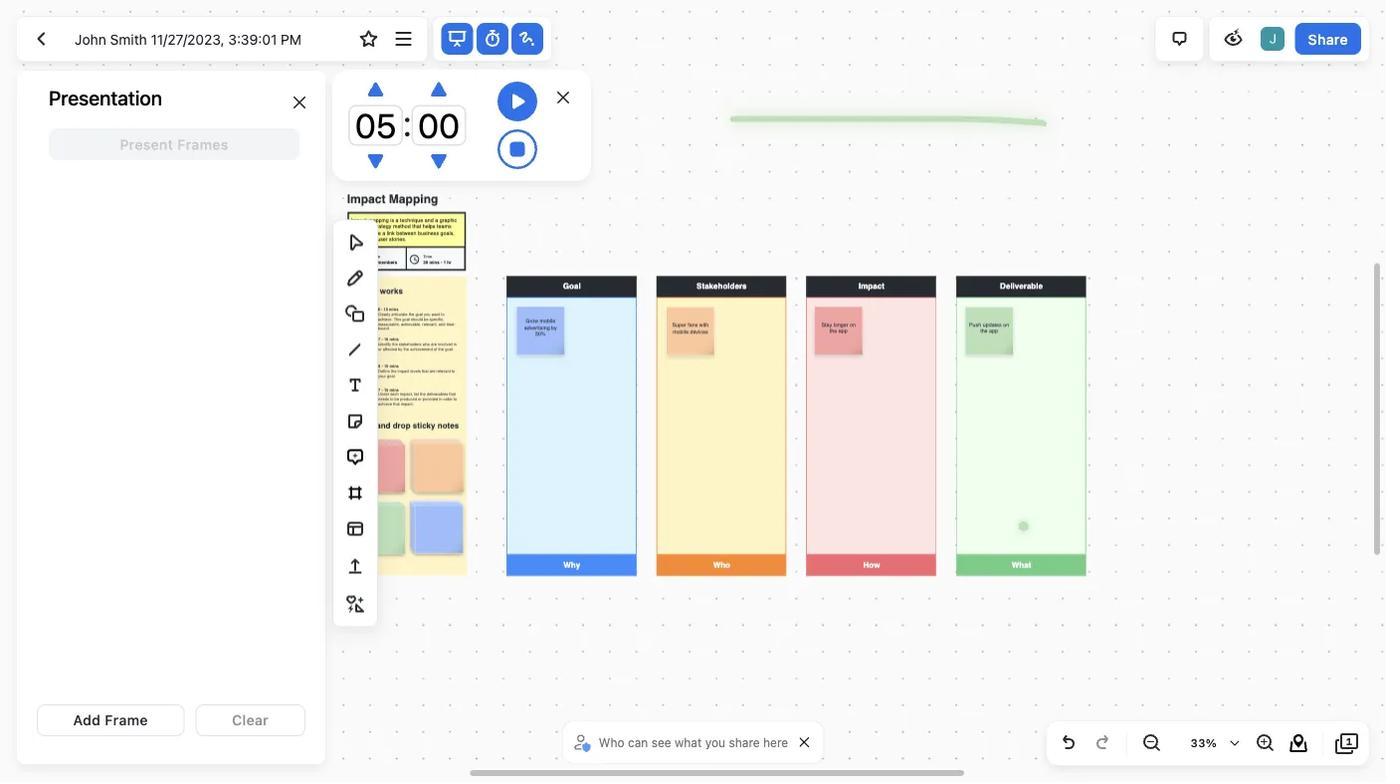 Task type: locate. For each thing, give the bounding box(es) containing it.
what
[[675, 735, 702, 749]]

increment seconds image
[[431, 80, 447, 98]]

minute, stepper number field
[[348, 105, 403, 146]]

share button
[[1295, 23, 1361, 55]]

dashboard image
[[29, 27, 53, 51]]

Document name text field
[[60, 23, 349, 55]]

share
[[1308, 31, 1348, 47]]

laser image
[[515, 27, 539, 51]]

:
[[403, 100, 412, 144]]

decrement minute image
[[368, 153, 384, 171]]

more tools image
[[343, 593, 367, 616]]

timer image
[[480, 27, 504, 51]]

33 %
[[1191, 737, 1217, 750]]

present image
[[445, 27, 469, 51]]

you
[[705, 735, 726, 749]]

mini map image
[[1287, 731, 1311, 755]]

share
[[729, 735, 760, 749]]

undo image
[[1057, 731, 1081, 755]]

zoom out image
[[1139, 731, 1163, 755]]

stop image
[[498, 129, 537, 169]]

who
[[599, 735, 624, 749]]

add
[[73, 712, 101, 728]]

comment panel image
[[1168, 27, 1192, 51]]

upload image
[[343, 555, 367, 579]]

star this whiteboard image
[[357, 27, 381, 51]]

frame
[[105, 712, 148, 728]]

more options image
[[392, 27, 416, 51]]

seconds, stepper number field
[[412, 105, 466, 146]]

presentation
[[49, 86, 162, 109]]



Task type: vqa. For each thing, say whether or not it's contained in the screenshot.
Dashboard IMAGE
yes



Task type: describe. For each thing, give the bounding box(es) containing it.
%
[[1206, 737, 1217, 750]]

add frame
[[73, 712, 148, 728]]

all eyes on me image
[[1222, 27, 1246, 51]]

see
[[651, 735, 671, 749]]

zoom in image
[[1253, 731, 1277, 755]]

who can see what you share here button
[[571, 727, 793, 757]]

33
[[1191, 737, 1206, 750]]

pages image
[[1335, 731, 1359, 755]]

increment minute image
[[368, 80, 384, 98]]

who can see what you share here
[[599, 735, 788, 749]]

templates image
[[343, 517, 367, 541]]

here
[[763, 735, 788, 749]]

start image
[[498, 82, 537, 121]]

can
[[628, 735, 648, 749]]

add frame button
[[37, 705, 185, 736]]



